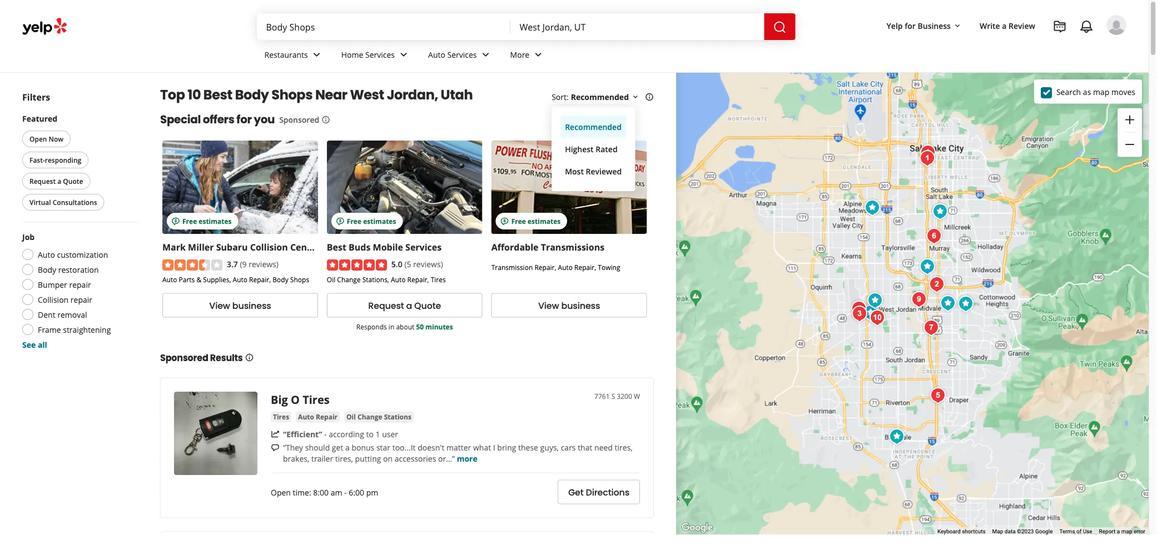 Task type: locate. For each thing, give the bounding box(es) containing it.
map right the as
[[1093, 87, 1110, 97]]

1 view business link from the left
[[162, 293, 318, 318]]

0 horizontal spatial quote
[[63, 177, 83, 186]]

16 info v2 image right 16 chevron down v2 icon
[[645, 93, 654, 101]]

request a quote down fast-responding button
[[29, 177, 83, 186]]

16 trending v2 image
[[271, 430, 280, 439]]

1 vertical spatial -
[[344, 488, 347, 498]]

repair,
[[535, 263, 556, 272], [575, 263, 596, 272], [249, 275, 271, 284], [407, 275, 429, 284]]

0 horizontal spatial 16 info v2 image
[[245, 353, 254, 362]]

a up about
[[406, 299, 412, 312]]

1 horizontal spatial business
[[561, 299, 600, 312]]

1 24 chevron down v2 image from the left
[[397, 48, 410, 61]]

2 vertical spatial tires
[[273, 413, 289, 422]]

auto up "efficient"
[[298, 413, 314, 422]]

request a quote up responds in about 50 minutes
[[368, 299, 441, 312]]

2 horizontal spatial estimates
[[528, 217, 561, 226]]

need
[[595, 443, 613, 453]]

7761 s 3200 w
[[595, 392, 640, 401]]

repair for bumper repair
[[69, 279, 91, 290]]

1 horizontal spatial free estimates
[[347, 217, 396, 226]]

1 none field from the left
[[266, 21, 502, 33]]

view business link down auto parts & supplies, auto repair, body shops
[[162, 293, 318, 318]]

a right the report
[[1117, 529, 1120, 535]]

jd body shop image
[[923, 225, 946, 248]]

responds in about 50 minutes
[[356, 322, 453, 331]]

2 horizontal spatial free
[[512, 217, 526, 226]]

5 star rating image
[[327, 260, 387, 271]]

change inside button
[[358, 413, 382, 422]]

a down fast-responding button
[[57, 177, 61, 186]]

0 horizontal spatial request
[[29, 177, 56, 186]]

request a quote button down fast-responding button
[[22, 173, 90, 190]]

oil for oil change stations, auto repair, tires
[[327, 275, 336, 284]]

virtual
[[29, 198, 51, 207]]

quote up 50
[[414, 299, 441, 312]]

1 free estimates link from the left
[[162, 141, 318, 234]]

request up in
[[368, 299, 404, 312]]

view down transmission repair, auto repair, towing
[[538, 299, 559, 312]]

carbmaster image
[[860, 302, 882, 324]]

recommended for recommended popup button
[[571, 91, 629, 102]]

repair
[[69, 279, 91, 290], [71, 295, 92, 305]]

oil up according
[[347, 413, 356, 422]]

estimates up affordable transmissions
[[528, 217, 561, 226]]

1 vertical spatial change
[[358, 413, 382, 422]]

0 vertical spatial 16 info v2 image
[[645, 93, 654, 101]]

0 vertical spatial sponsored
[[279, 114, 319, 125]]

best left buds
[[327, 241, 346, 253]]

free for mark
[[182, 217, 197, 226]]

virtual consultations button
[[22, 194, 104, 211]]

keyboard shortcuts
[[938, 529, 986, 535]]

1 vertical spatial 16 info v2 image
[[245, 353, 254, 362]]

projects image
[[1053, 20, 1067, 33]]

1 vertical spatial repair
[[71, 295, 92, 305]]

1 horizontal spatial for
[[905, 20, 916, 31]]

tires, down get
[[335, 454, 353, 464]]

1 horizontal spatial best
[[327, 241, 346, 253]]

free estimates for mobile
[[347, 217, 396, 226]]

7761
[[595, 392, 610, 401]]

data
[[1005, 529, 1016, 535]]

body
[[235, 86, 269, 104], [38, 264, 56, 275], [273, 275, 289, 284]]

too...it
[[392, 443, 416, 453]]

pm
[[366, 488, 378, 498]]

for left 'you'
[[237, 112, 252, 127]]

auto up utah
[[428, 49, 445, 60]]

business down transmission repair, auto repair, towing
[[561, 299, 600, 312]]

0 horizontal spatial 24 chevron down v2 image
[[310, 48, 324, 61]]

None field
[[266, 21, 502, 33], [520, 21, 756, 33]]

transmission
[[491, 263, 533, 272]]

get
[[332, 443, 343, 453]]

1 horizontal spatial none field
[[520, 21, 756, 33]]

1 horizontal spatial body
[[235, 86, 269, 104]]

a.u.t.o. collision image
[[920, 317, 943, 339]]

16 free estimates v2 image up 5 star rating image
[[336, 217, 345, 226]]

24 chevron down v2 image right more
[[532, 48, 545, 61]]

featured group
[[20, 113, 138, 213]]

1 horizontal spatial free
[[347, 217, 362, 226]]

open left time:
[[271, 488, 291, 498]]

0 horizontal spatial best
[[203, 86, 232, 104]]

or…"
[[438, 454, 455, 464]]

free estimates up affordable transmissions link
[[512, 217, 561, 226]]

according
[[329, 429, 364, 440]]

for right yelp at the top of the page
[[905, 20, 916, 31]]

open for open now
[[29, 134, 47, 143]]

change up to
[[358, 413, 382, 422]]

tires,
[[615, 443, 633, 453], [335, 454, 353, 464]]

1 vertical spatial tires
[[303, 392, 330, 407]]

free
[[182, 217, 197, 226], [347, 217, 362, 226], [512, 217, 526, 226]]

restoration
[[58, 264, 99, 275]]

request for the rightmost request a quote button
[[368, 299, 404, 312]]

1 free from the left
[[182, 217, 197, 226]]

utah
[[441, 86, 473, 104]]

report a map error
[[1099, 529, 1146, 535]]

yelp
[[887, 20, 903, 31]]

0 horizontal spatial free estimates
[[182, 217, 232, 226]]

24 chevron down v2 image inside auto services link
[[479, 48, 493, 61]]

0 horizontal spatial estimates
[[199, 217, 232, 226]]

report
[[1099, 529, 1116, 535]]

1
[[376, 429, 380, 440]]

2 free estimates from the left
[[347, 217, 396, 226]]

1 estimates from the left
[[199, 217, 232, 226]]

view
[[209, 299, 230, 312], [538, 299, 559, 312]]

0 horizontal spatial map
[[1093, 87, 1110, 97]]

option group
[[19, 231, 138, 350]]

view business down transmission repair, auto repair, towing
[[538, 299, 600, 312]]

a right write
[[1002, 20, 1007, 31]]

free up buds
[[347, 217, 362, 226]]

0 horizontal spatial -
[[324, 429, 327, 440]]

tires down 5.0 (5 reviews)
[[431, 275, 446, 284]]

0 horizontal spatial tires
[[273, 413, 289, 422]]

3 free estimates from the left
[[512, 217, 561, 226]]

1 16 free estimates v2 image from the left
[[336, 217, 345, 226]]

repair, down 3.7 (9 reviews)
[[249, 275, 271, 284]]

business categories element
[[256, 40, 1127, 72]]

1 horizontal spatial oil
[[347, 413, 356, 422]]

collision up 3.7 (9 reviews)
[[250, 241, 288, 253]]

0 horizontal spatial body
[[38, 264, 56, 275]]

0 horizontal spatial collision
[[38, 295, 69, 305]]

0 horizontal spatial view business
[[209, 299, 271, 312]]

my brake guy image
[[886, 426, 908, 448]]

16 free estimates v2 image
[[336, 217, 345, 226], [500, 217, 509, 226]]

free estimates up 'miller'
[[182, 217, 232, 226]]

1 vertical spatial map
[[1122, 529, 1133, 535]]

best right 10
[[203, 86, 232, 104]]

request up virtual at the top left
[[29, 177, 56, 186]]

to
[[366, 429, 374, 440]]

2 16 free estimates v2 image from the left
[[500, 217, 509, 226]]

1 vertical spatial open
[[271, 488, 291, 498]]

1 horizontal spatial view
[[538, 299, 559, 312]]

24 chevron down v2 image
[[397, 48, 410, 61], [479, 48, 493, 61]]

view down supplies,
[[209, 299, 230, 312]]

0 horizontal spatial open
[[29, 134, 47, 143]]

collision down bumper
[[38, 295, 69, 305]]

yelp for business button
[[882, 16, 967, 36]]

sponsored left 16 info v2 icon
[[279, 114, 319, 125]]

olivermec image
[[937, 293, 959, 315]]

oil down 5 star rating image
[[327, 275, 336, 284]]

sponsored for sponsored results
[[160, 352, 208, 364]]

2 free from the left
[[347, 217, 362, 226]]

0 vertical spatial for
[[905, 20, 916, 31]]

recommended inside button
[[565, 122, 622, 132]]

1 horizontal spatial sponsored
[[279, 114, 319, 125]]

frame straightening
[[38, 325, 111, 335]]

gerardo's auto body & paint image
[[849, 303, 871, 325]]

oil change stations
[[347, 413, 412, 422]]

terms
[[1060, 529, 1075, 535]]

services up 5.0 (5 reviews)
[[406, 241, 442, 253]]

16 free estimates v2 image for affordable
[[500, 217, 509, 226]]

2 free estimates link from the left
[[327, 141, 483, 234]]

restaurants
[[264, 49, 308, 60]]

0 horizontal spatial none field
[[266, 21, 502, 33]]

0 vertical spatial change
[[337, 275, 361, 284]]

business down auto parts & supplies, auto repair, body shops
[[232, 299, 271, 312]]

2 view business link from the left
[[491, 293, 647, 318]]

recommended up recommended button
[[571, 91, 629, 102]]

reviews) right "(5"
[[413, 259, 443, 269]]

estimates up 'miller'
[[199, 217, 232, 226]]

1 vertical spatial request
[[368, 299, 404, 312]]

home services link
[[332, 40, 419, 72]]

1 vertical spatial request a quote
[[368, 299, 441, 312]]

a right get
[[345, 443, 350, 453]]

0 vertical spatial collision
[[250, 241, 288, 253]]

in
[[389, 322, 394, 331]]

0 vertical spatial map
[[1093, 87, 1110, 97]]

auto down 5.0
[[391, 275, 406, 284]]

1 horizontal spatial estimates
[[363, 217, 396, 226]]

0 vertical spatial open
[[29, 134, 47, 143]]

services up utah
[[447, 49, 477, 60]]

- up should
[[324, 429, 327, 440]]

- right the am
[[344, 488, 347, 498]]

recommended for recommended button
[[565, 122, 622, 132]]

1 vertical spatial oil
[[347, 413, 356, 422]]

big o tires image
[[864, 290, 887, 312]]

repair for collision repair
[[71, 295, 92, 305]]

more
[[457, 454, 478, 464]]

0 vertical spatial tires,
[[615, 443, 633, 453]]

best buds mobile services link
[[327, 241, 442, 253]]

0 horizontal spatial view business link
[[162, 293, 318, 318]]

view business down auto parts & supplies, auto repair, body shops
[[209, 299, 271, 312]]

24 chevron down v2 image
[[310, 48, 324, 61], [532, 48, 545, 61]]

2 24 chevron down v2 image from the left
[[532, 48, 545, 61]]

am
[[331, 488, 342, 498]]

tires inside tires button
[[273, 413, 289, 422]]

0 horizontal spatial free
[[182, 217, 197, 226]]

0 horizontal spatial services
[[365, 49, 395, 60]]

tires down big
[[273, 413, 289, 422]]

2 business from the left
[[561, 299, 600, 312]]

view business link down transmission repair, auto repair, towing
[[491, 293, 647, 318]]

16 info v2 image right results
[[245, 353, 254, 362]]

1 vertical spatial tires,
[[335, 454, 353, 464]]

24 chevron down v2 image for home services
[[397, 48, 410, 61]]

oil for oil change stations
[[347, 413, 356, 422]]

1 horizontal spatial 24 chevron down v2 image
[[479, 48, 493, 61]]

"efficient"
[[283, 429, 322, 440]]

for
[[905, 20, 916, 31], [237, 112, 252, 127]]

map for error
[[1122, 529, 1133, 535]]

schneider auto body image
[[917, 147, 939, 170]]

16 free estimates v2 image up affordable
[[500, 217, 509, 226]]

1 view business from the left
[[209, 299, 271, 312]]

2 horizontal spatial services
[[447, 49, 477, 60]]

open inside button
[[29, 134, 47, 143]]

sort:
[[552, 91, 569, 102]]

you
[[254, 112, 275, 127]]

1 horizontal spatial reviews)
[[413, 259, 443, 269]]

2 view business from the left
[[538, 299, 600, 312]]

virtual consultations
[[29, 198, 97, 207]]

mark miller subaru collision center image
[[929, 201, 952, 223]]

1 vertical spatial recommended
[[565, 122, 622, 132]]

body up bumper
[[38, 264, 56, 275]]

change for stations
[[358, 413, 382, 422]]

shops down "center" in the left of the page
[[290, 275, 309, 284]]

24 chevron down v2 image for auto services
[[479, 48, 493, 61]]

2 reviews) from the left
[[413, 259, 443, 269]]

recommended up 'highest rated' button
[[565, 122, 622, 132]]

quote up consultations
[[63, 177, 83, 186]]

services right home
[[365, 49, 395, 60]]

directions
[[586, 486, 630, 499]]

request a quote button up responds in about 50 minutes
[[327, 293, 483, 318]]

1 business from the left
[[232, 299, 271, 312]]

mark
[[162, 241, 186, 253]]

3 free from the left
[[512, 217, 526, 226]]

2 horizontal spatial free estimates
[[512, 217, 561, 226]]

0 horizontal spatial request a quote button
[[22, 173, 90, 190]]

0 horizontal spatial request a quote
[[29, 177, 83, 186]]

24 chevron down v2 image inside more link
[[532, 48, 545, 61]]

1 vertical spatial best
[[327, 241, 346, 253]]

repair down restoration
[[69, 279, 91, 290]]

1 vertical spatial request a quote button
[[327, 293, 483, 318]]

0 vertical spatial -
[[324, 429, 327, 440]]

highest rated
[[565, 144, 618, 154]]

request
[[29, 177, 56, 186], [368, 299, 404, 312]]

0 horizontal spatial free estimates link
[[162, 141, 318, 234]]

1 vertical spatial sponsored
[[160, 352, 208, 364]]

none field near
[[520, 21, 756, 33]]

job
[[22, 232, 35, 242]]

1 horizontal spatial 24 chevron down v2 image
[[532, 48, 545, 61]]

tires, right need
[[615, 443, 633, 453]]

quote
[[63, 177, 83, 186], [414, 299, 441, 312]]

request a quote inside the featured "group"
[[29, 177, 83, 186]]

reviewed
[[586, 166, 622, 177]]

16 info v2 image
[[322, 115, 330, 124]]

free right 16 free estimates v2 icon
[[182, 217, 197, 226]]

free estimates up buds
[[347, 217, 396, 226]]

affordable transmissions
[[491, 241, 605, 253]]

open left now on the top of page
[[29, 134, 47, 143]]

tires up auto repair
[[303, 392, 330, 407]]

16 free estimates v2 image for best
[[336, 217, 345, 226]]

a
[[1002, 20, 1007, 31], [57, 177, 61, 186], [406, 299, 412, 312], [345, 443, 350, 453], [1117, 529, 1120, 535]]

repair up removal
[[71, 295, 92, 305]]

0 vertical spatial oil
[[327, 275, 336, 284]]

1 horizontal spatial tires,
[[615, 443, 633, 453]]

16 info v2 image
[[645, 93, 654, 101], [245, 353, 254, 362]]

user actions element
[[878, 14, 1142, 82]]

0 horizontal spatial reviews)
[[249, 259, 279, 269]]

auto repair
[[298, 413, 338, 422]]

big
[[271, 392, 288, 407]]

shops up 'you'
[[272, 86, 313, 104]]

0 horizontal spatial view
[[209, 299, 230, 312]]

24 chevron down v2 image right restaurants on the top of the page
[[310, 48, 324, 61]]

24 chevron down v2 image inside the home services link
[[397, 48, 410, 61]]

1 vertical spatial shops
[[290, 275, 309, 284]]

map left error
[[1122, 529, 1133, 535]]

request inside the featured "group"
[[29, 177, 56, 186]]

change down 5 star rating image
[[337, 275, 361, 284]]

0 horizontal spatial 16 free estimates v2 image
[[336, 217, 345, 226]]

free up affordable
[[512, 217, 526, 226]]

0 vertical spatial quote
[[63, 177, 83, 186]]

quote inside the featured "group"
[[63, 177, 83, 186]]

5.0 (5 reviews)
[[391, 259, 443, 269]]

24 chevron down v2 image right auto services
[[479, 48, 493, 61]]

0 horizontal spatial business
[[232, 299, 271, 312]]

oil change stations button
[[344, 412, 414, 423]]

1 reviews) from the left
[[249, 259, 279, 269]]

0 horizontal spatial tires,
[[335, 454, 353, 464]]

auto customization
[[38, 249, 108, 260]]

more
[[510, 49, 530, 60]]

oil inside button
[[347, 413, 356, 422]]

1 horizontal spatial request a quote button
[[327, 293, 483, 318]]

1 vertical spatial for
[[237, 112, 252, 127]]

bumper repair
[[38, 279, 91, 290]]

view business
[[209, 299, 271, 312], [538, 299, 600, 312]]

filters
[[22, 91, 50, 103]]

center
[[290, 241, 320, 253]]

1 24 chevron down v2 image from the left
[[310, 48, 324, 61]]

None search field
[[257, 13, 798, 40]]

24 chevron down v2 image down find field
[[397, 48, 410, 61]]

search image
[[773, 21, 787, 34]]

tires button
[[271, 412, 292, 423]]

0 vertical spatial best
[[203, 86, 232, 104]]

jordan,
[[387, 86, 438, 104]]

body down 3.7 (9 reviews)
[[273, 275, 289, 284]]

1 free estimates from the left
[[182, 217, 232, 226]]

bring
[[497, 443, 516, 453]]

1 horizontal spatial 16 free estimates v2 image
[[500, 217, 509, 226]]

0 vertical spatial repair
[[69, 279, 91, 290]]

group
[[1118, 108, 1142, 157]]

oil
[[327, 275, 336, 284], [347, 413, 356, 422]]

2 estimates from the left
[[363, 217, 396, 226]]

0 horizontal spatial 24 chevron down v2 image
[[397, 48, 410, 61]]

1 horizontal spatial request a quote
[[368, 299, 441, 312]]

map region
[[586, 56, 1156, 536]]

1 horizontal spatial collision
[[250, 241, 288, 253]]

free estimates
[[182, 217, 232, 226], [347, 217, 396, 226], [512, 217, 561, 226]]

2 none field from the left
[[520, 21, 756, 33]]

tires link
[[271, 412, 292, 423]]

map
[[993, 529, 1004, 535]]

1 horizontal spatial 16 info v2 image
[[645, 93, 654, 101]]

for inside button
[[905, 20, 916, 31]]

1 horizontal spatial view business link
[[491, 293, 647, 318]]

auto down transmissions
[[558, 263, 573, 272]]

should
[[305, 443, 330, 453]]

auto up the body restoration
[[38, 249, 55, 260]]

0 vertical spatial request
[[29, 177, 56, 186]]

2 horizontal spatial tires
[[431, 275, 446, 284]]

a inside "group"
[[57, 177, 61, 186]]

map for moves
[[1093, 87, 1110, 97]]

1 horizontal spatial quote
[[414, 299, 441, 312]]

1 horizontal spatial request
[[368, 299, 404, 312]]

24 chevron down v2 image inside 'restaurants' link
[[310, 48, 324, 61]]

that
[[578, 443, 593, 453]]

body up 'you'
[[235, 86, 269, 104]]

map
[[1093, 87, 1110, 97], [1122, 529, 1133, 535]]

request for the top request a quote button
[[29, 177, 56, 186]]

0 horizontal spatial sponsored
[[160, 352, 208, 364]]

reviews) right (9
[[249, 259, 279, 269]]

1 vertical spatial quote
[[414, 299, 441, 312]]

about
[[396, 322, 415, 331]]

1 horizontal spatial open
[[271, 488, 291, 498]]

estimates up best buds mobile services link
[[363, 217, 396, 226]]

open now
[[29, 134, 63, 143]]

sponsored results
[[160, 352, 243, 364]]

1 vertical spatial collision
[[38, 295, 69, 305]]

services for auto services
[[447, 49, 477, 60]]

request a quote
[[29, 177, 83, 186], [368, 299, 441, 312]]

0 vertical spatial request a quote
[[29, 177, 83, 186]]

open
[[29, 134, 47, 143], [271, 488, 291, 498]]

8:00
[[313, 488, 329, 498]]

sponsored left results
[[160, 352, 208, 364]]

3 free estimates link from the left
[[491, 141, 647, 234]]

0 vertical spatial recommended
[[571, 91, 629, 102]]

2 24 chevron down v2 image from the left
[[479, 48, 493, 61]]

1 horizontal spatial view business
[[538, 299, 600, 312]]

1 horizontal spatial free estimates link
[[327, 141, 483, 234]]

reviews)
[[249, 259, 279, 269], [413, 259, 443, 269]]



Task type: vqa. For each thing, say whether or not it's contained in the screenshot.
Write
yes



Task type: describe. For each thing, give the bounding box(es) containing it.
terry t. image
[[1107, 15, 1127, 35]]

2 horizontal spatial body
[[273, 275, 289, 284]]

mark miller subaru collision center link
[[162, 241, 320, 253]]

request a quote for the top request a quote button
[[29, 177, 83, 186]]

1 view from the left
[[209, 299, 230, 312]]

removal
[[57, 310, 87, 320]]

buds
[[349, 241, 371, 253]]

search as map moves
[[1057, 87, 1136, 97]]

reviews) for services
[[413, 259, 443, 269]]

chris body & paint image
[[926, 274, 948, 296]]

write a review
[[980, 20, 1036, 31]]

google image
[[679, 521, 716, 536]]

&
[[197, 275, 201, 284]]

services for home services
[[365, 49, 395, 60]]

unique auto body - midvale image
[[908, 289, 931, 311]]

change for stations,
[[337, 275, 361, 284]]

estimates for subaru
[[199, 217, 232, 226]]

3 estimates from the left
[[528, 217, 561, 226]]

home
[[341, 49, 363, 60]]

stations,
[[363, 275, 389, 284]]

see
[[22, 340, 36, 350]]

see all button
[[22, 340, 47, 350]]

star
[[376, 443, 390, 453]]

free for affordable
[[512, 217, 526, 226]]

get
[[568, 486, 584, 499]]

of
[[1077, 529, 1082, 535]]

free estimates for subaru
[[182, 217, 232, 226]]

1 horizontal spatial services
[[406, 241, 442, 253]]

affordable transmissions link
[[491, 241, 605, 253]]

get directions link
[[558, 480, 640, 505]]

google
[[1036, 529, 1053, 535]]

user
[[382, 429, 398, 440]]

big o tires link
[[271, 392, 330, 407]]

24 chevron down v2 image for restaurants
[[310, 48, 324, 61]]

3.7 (9 reviews)
[[227, 259, 279, 269]]

moves
[[1112, 87, 1136, 97]]

0 vertical spatial request a quote button
[[22, 173, 90, 190]]

1 horizontal spatial tires
[[303, 392, 330, 407]]

16 chevron down v2 image
[[631, 93, 640, 101]]

terms of use
[[1060, 529, 1093, 535]]

guys,
[[540, 443, 559, 453]]

results
[[210, 352, 243, 364]]

these
[[518, 443, 538, 453]]

zoom in image
[[1124, 113, 1137, 127]]

fast-
[[29, 155, 45, 165]]

terms of use link
[[1060, 529, 1093, 535]]

auto down (9
[[233, 275, 248, 284]]

open time: 8:00 am - 6:00 pm
[[271, 488, 378, 498]]

estimates for mobile
[[363, 217, 396, 226]]

open now button
[[22, 131, 71, 147]]

on
[[383, 454, 393, 464]]

best buds mobile services image
[[955, 293, 977, 315]]

highest
[[565, 144, 594, 154]]

16 free estimates v2 image
[[171, 217, 180, 226]]

zoom out image
[[1124, 138, 1137, 151]]

most
[[565, 166, 584, 177]]

auto repair button
[[296, 412, 340, 423]]

now
[[49, 134, 63, 143]]

all
[[38, 340, 47, 350]]

mark miller subaru collision center
[[162, 241, 320, 253]]

valet auto body image
[[927, 385, 949, 407]]

west
[[350, 86, 384, 104]]

o
[[291, 392, 300, 407]]

recommended button
[[571, 91, 640, 102]]

putting
[[355, 454, 381, 464]]

body restoration
[[38, 264, 99, 275]]

straightening
[[63, 325, 111, 335]]

auto parts & supplies, auto repair, body shops
[[162, 275, 309, 284]]

transmissions
[[541, 241, 605, 253]]

i
[[493, 443, 495, 453]]

1 horizontal spatial -
[[344, 488, 347, 498]]

3.7
[[227, 259, 238, 269]]

notifications image
[[1080, 20, 1093, 33]]

2 view from the left
[[538, 299, 559, 312]]

trailer
[[311, 454, 333, 464]]

special
[[160, 112, 201, 127]]

responding
[[45, 155, 81, 165]]

free estimates link for subaru
[[162, 141, 318, 234]]

higgins body and paint image
[[848, 298, 870, 320]]

none field find
[[266, 21, 502, 33]]

10
[[188, 86, 201, 104]]

search
[[1057, 87, 1081, 97]]

oil change stations, auto repair, tires
[[327, 275, 446, 284]]

keyboard shortcuts button
[[938, 528, 986, 536]]

5.0
[[391, 259, 403, 269]]

auto repair link
[[296, 412, 340, 423]]

supplies,
[[203, 275, 231, 284]]

home services
[[341, 49, 395, 60]]

use
[[1083, 529, 1093, 535]]

repair, left towing
[[575, 263, 596, 272]]

Find text field
[[266, 21, 502, 33]]

business for 2nd view business link from the right
[[232, 299, 271, 312]]

business for first view business link from the right
[[561, 299, 600, 312]]

auto left parts
[[162, 275, 177, 284]]

(5
[[405, 259, 411, 269]]

error
[[1134, 529, 1146, 535]]

free estimates link for mobile
[[327, 141, 483, 234]]

top notch collision image
[[867, 307, 889, 329]]

affordable transmissions image
[[862, 197, 884, 219]]

top
[[160, 86, 185, 104]]

report a map error link
[[1099, 529, 1146, 535]]

repair, down affordable transmissions
[[535, 263, 556, 272]]

get directions
[[568, 486, 630, 499]]

16 speech v2 image
[[271, 444, 280, 453]]

customization
[[57, 249, 108, 260]]

option group containing job
[[19, 231, 138, 350]]

quote for the rightmost request a quote button
[[414, 299, 441, 312]]

map data ©2023 google
[[993, 529, 1053, 535]]

0 vertical spatial shops
[[272, 86, 313, 104]]

quote for the top request a quote button
[[63, 177, 83, 186]]

auto inside auto repair "button"
[[298, 413, 314, 422]]

Near text field
[[520, 21, 756, 33]]

free for best
[[347, 217, 362, 226]]

"they
[[283, 443, 303, 453]]

enginuity automotive service image
[[917, 256, 939, 278]]

what
[[473, 443, 491, 453]]

bonus
[[352, 443, 374, 453]]

3.7 star rating image
[[162, 260, 222, 271]]

responds
[[356, 322, 387, 331]]

(9
[[240, 259, 247, 269]]

auto services
[[428, 49, 477, 60]]

wasatch body shop image
[[917, 142, 939, 164]]

request a quote for the rightmost request a quote button
[[368, 299, 441, 312]]

open for open time: 8:00 am - 6:00 pm
[[271, 488, 291, 498]]

auto services link
[[419, 40, 501, 72]]

a inside "they should get a bonus star too...it doesn't matter what i bring these guys, cars that need tires, brakes, trailer tires, putting on accessories or…"
[[345, 443, 350, 453]]

24 chevron down v2 image for more
[[532, 48, 545, 61]]

offers
[[203, 112, 234, 127]]

auto inside auto services link
[[428, 49, 445, 60]]

mobile
[[373, 241, 403, 253]]

repair, down 5.0 (5 reviews)
[[407, 275, 429, 284]]

6:00
[[349, 488, 364, 498]]

matter
[[447, 443, 471, 453]]

16 chevron down v2 image
[[953, 22, 962, 30]]

oil change stations link
[[344, 412, 414, 423]]

best buds mobile services
[[327, 241, 442, 253]]

more link
[[501, 40, 554, 72]]

accessories
[[395, 454, 436, 464]]

miller
[[188, 241, 214, 253]]

reviews) for collision
[[249, 259, 279, 269]]

fast-responding button
[[22, 152, 89, 169]]

sponsored for sponsored
[[279, 114, 319, 125]]

"they should get a bonus star too...it doesn't matter what i bring these guys, cars that need tires, brakes, trailer tires, putting on accessories or…"
[[283, 443, 633, 464]]



